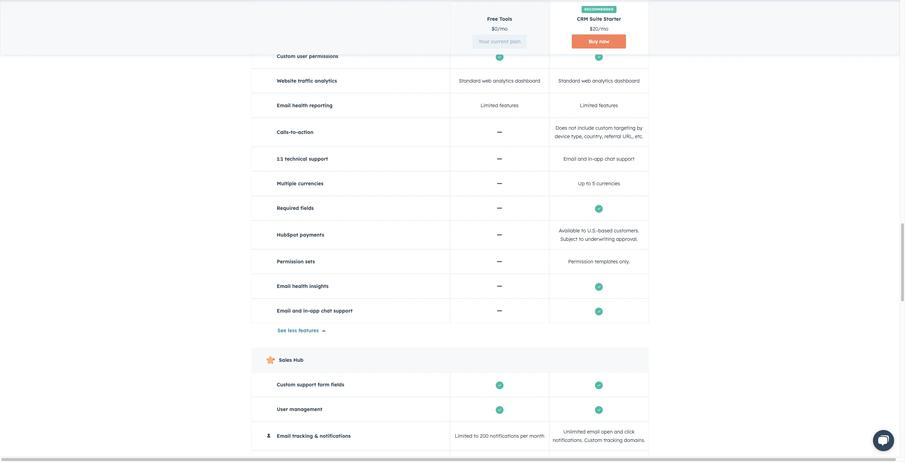 Task type: describe. For each thing, give the bounding box(es) containing it.
0 horizontal spatial tracking
[[292, 433, 313, 440]]

insights
[[309, 283, 329, 290]]

1 vertical spatial and
[[292, 308, 302, 314]]

hubspot payments
[[277, 232, 324, 238]]

limited for unlimited
[[455, 433, 473, 440]]

0 vertical spatial fields
[[301, 205, 314, 212]]

click
[[625, 429, 635, 436]]

underwriting
[[585, 236, 615, 243]]

by
[[637, 125, 643, 131]]

permission sets
[[277, 259, 315, 265]]

buy now button
[[572, 35, 626, 49]]

device
[[555, 133, 570, 140]]

traffic
[[298, 78, 313, 84]]

less
[[288, 328, 297, 334]]

0 vertical spatial and
[[578, 156, 587, 162]]

1 horizontal spatial chat
[[605, 156, 615, 162]]

email health insights
[[277, 283, 329, 290]]

3 analytics from the left
[[593, 78, 613, 84]]

permissions
[[309, 53, 339, 60]]

&
[[315, 433, 318, 440]]

1 horizontal spatial email and in-app chat support
[[564, 156, 635, 162]]

permission for permission templates only.
[[569, 259, 594, 265]]

200
[[480, 433, 489, 440]]

2 analytics from the left
[[493, 78, 514, 84]]

notifications for &
[[320, 433, 351, 440]]

open
[[601, 429, 613, 436]]

does
[[556, 125, 568, 131]]

email down type,
[[564, 156, 577, 162]]

form
[[318, 382, 330, 388]]

customers.
[[614, 228, 639, 234]]

1 vertical spatial app
[[310, 308, 320, 314]]

based
[[599, 228, 613, 234]]

email health reporting
[[277, 102, 333, 109]]

calls-to-action
[[277, 129, 314, 136]]

custom
[[596, 125, 613, 131]]

1 analytics from the left
[[315, 78, 337, 84]]

referral
[[605, 133, 622, 140]]

available to u.s.-based customers. subject to underwriting approval.
[[559, 228, 639, 243]]

email up see
[[277, 308, 291, 314]]

health for insights
[[292, 283, 308, 290]]

buy now
[[589, 38, 610, 45]]

limited to 200 notifications per month
[[455, 433, 545, 440]]

sets
[[305, 259, 315, 265]]

2 dashboard from the left
[[615, 78, 640, 84]]

current
[[491, 38, 509, 45]]

website traffic analytics
[[277, 78, 337, 84]]

additional
[[581, 6, 604, 12]]

per
[[521, 433, 528, 440]]

2 standard web analytics dashboard from the left
[[559, 78, 640, 84]]

to-
[[291, 129, 298, 136]]

2 horizontal spatial features
[[599, 102, 618, 109]]

only.
[[620, 259, 630, 265]]

url,
[[623, 133, 634, 140]]

your current plan button
[[473, 35, 527, 49]]

unlimited email open and click notifications. custom tracking domains.
[[553, 429, 646, 444]]

country,
[[585, 133, 603, 140]]

your current plan
[[479, 38, 521, 45]]

free tools $0 /mo
[[487, 16, 512, 32]]

and inside unlimited email open and click notifications. custom tracking domains.
[[614, 429, 623, 436]]

1 standard web analytics dashboard from the left
[[459, 78, 541, 84]]

health for reporting
[[292, 102, 308, 109]]

1 currencies from the left
[[298, 181, 324, 187]]

etc.
[[635, 133, 644, 140]]

features inside dropdown button
[[299, 328, 319, 334]]

hubspot
[[277, 232, 298, 238]]

1:1 technical support
[[277, 156, 328, 162]]

$0
[[492, 26, 498, 32]]

1 vertical spatial email and in-app chat support
[[277, 308, 353, 314]]

required fields
[[277, 205, 314, 212]]

templates
[[595, 259, 618, 265]]

your
[[479, 38, 490, 45]]

custom for custom user permissions
[[277, 53, 296, 60]]

permission templates only.
[[569, 259, 630, 265]]

u.s.-
[[588, 228, 599, 234]]

email
[[587, 429, 600, 436]]

tracking inside unlimited email open and click notifications. custom tracking domains.
[[604, 438, 623, 444]]

management
[[290, 407, 323, 413]]

2 standard from the left
[[559, 78, 580, 84]]

sales hub button
[[252, 354, 649, 368]]

crm
[[577, 16, 588, 22]]

2 horizontal spatial limited
[[580, 102, 598, 109]]

0 horizontal spatial chat
[[321, 308, 332, 314]]

5
[[593, 181, 595, 187]]

limits
[[606, 6, 618, 12]]

recommended
[[585, 7, 614, 12]]

see
[[278, 328, 287, 334]]

user management
[[277, 407, 323, 413]]

permission for permission sets
[[277, 259, 304, 265]]

tools
[[500, 16, 512, 22]]

custom for custom support form fields
[[277, 382, 296, 388]]

see less features
[[278, 328, 319, 334]]

hub
[[294, 357, 304, 364]]



Task type: vqa. For each thing, say whether or not it's contained in the screenshot.
Marketplace
no



Task type: locate. For each thing, give the bounding box(es) containing it.
technical
[[285, 156, 307, 162]]

notifications right &
[[320, 433, 351, 440]]

calls-
[[277, 129, 291, 136]]

1 vertical spatial custom
[[277, 382, 296, 388]]

custom inside unlimited email open and click notifications. custom tracking domains.
[[585, 438, 603, 444]]

1:1
[[277, 156, 283, 162]]

0 horizontal spatial web
[[482, 78, 492, 84]]

0 horizontal spatial standard web analytics dashboard
[[459, 78, 541, 84]]

to for limited to 200 notifications per month
[[474, 433, 479, 440]]

1 web from the left
[[482, 78, 492, 84]]

1 horizontal spatial and
[[578, 156, 587, 162]]

and down type,
[[578, 156, 587, 162]]

multiple
[[277, 181, 297, 187]]

features
[[500, 102, 519, 109], [599, 102, 618, 109], [299, 328, 319, 334]]

additional limits
[[581, 6, 618, 12]]

required
[[277, 205, 299, 212]]

not
[[569, 125, 577, 131]]

1 standard from the left
[[459, 78, 481, 84]]

1 horizontal spatial dashboard
[[615, 78, 640, 84]]

user
[[297, 53, 308, 60]]

0 horizontal spatial dashboard
[[515, 78, 541, 84]]

2 permission from the left
[[569, 259, 594, 265]]

1 vertical spatial health
[[292, 283, 308, 290]]

1 vertical spatial fields
[[331, 382, 344, 388]]

unlimited
[[564, 429, 586, 436]]

targeting
[[614, 125, 636, 131]]

1 permission from the left
[[277, 259, 304, 265]]

0 horizontal spatial in-
[[303, 308, 310, 314]]

sales hub
[[279, 357, 304, 364]]

suite
[[590, 16, 602, 22]]

health left reporting
[[292, 102, 308, 109]]

custom support form fields
[[277, 382, 344, 388]]

free
[[487, 16, 498, 22]]

/mo inside crm suite starter $20 /mo
[[598, 26, 609, 32]]

1 horizontal spatial limited
[[481, 102, 498, 109]]

chat down the insights at the bottom
[[321, 308, 332, 314]]

0 horizontal spatial /mo
[[498, 26, 508, 32]]

0 vertical spatial custom
[[277, 53, 296, 60]]

/mo down the suite
[[598, 26, 609, 32]]

notifications.
[[553, 438, 583, 444]]

currencies right the multiple
[[298, 181, 324, 187]]

custom down email
[[585, 438, 603, 444]]

2 limited features from the left
[[580, 102, 618, 109]]

starter
[[604, 16, 621, 22]]

limited for limited
[[481, 102, 498, 109]]

available
[[559, 228, 580, 234]]

buy
[[589, 38, 598, 45]]

custom down sales
[[277, 382, 296, 388]]

tracking left &
[[292, 433, 313, 440]]

1 dashboard from the left
[[515, 78, 541, 84]]

dashboard
[[515, 78, 541, 84], [615, 78, 640, 84]]

to left 5
[[586, 181, 591, 187]]

health
[[292, 102, 308, 109], [292, 283, 308, 290]]

0 horizontal spatial and
[[292, 308, 302, 314]]

to for up to 5 currencies
[[586, 181, 591, 187]]

permission down subject
[[569, 259, 594, 265]]

1 horizontal spatial in-
[[588, 156, 594, 162]]

0 horizontal spatial email and in-app chat support
[[277, 308, 353, 314]]

limited features
[[481, 102, 519, 109], [580, 102, 618, 109]]

app down country,
[[594, 156, 604, 162]]

1 vertical spatial chat
[[321, 308, 332, 314]]

0 vertical spatial in-
[[588, 156, 594, 162]]

website
[[277, 78, 297, 84]]

subject
[[561, 236, 578, 243]]

0 horizontal spatial analytics
[[315, 78, 337, 84]]

0 horizontal spatial app
[[310, 308, 320, 314]]

to
[[586, 181, 591, 187], [582, 228, 586, 234], [579, 236, 584, 243], [474, 433, 479, 440]]

and
[[578, 156, 587, 162], [292, 308, 302, 314], [614, 429, 623, 436]]

permission
[[277, 259, 304, 265], [569, 259, 594, 265]]

currencies right 5
[[597, 181, 620, 187]]

email down permission sets
[[277, 283, 291, 290]]

1 horizontal spatial tracking
[[604, 438, 623, 444]]

1 horizontal spatial /mo
[[598, 26, 609, 32]]

see less features button
[[266, 324, 331, 338]]

email
[[277, 102, 291, 109], [564, 156, 577, 162], [277, 283, 291, 290], [277, 308, 291, 314], [277, 433, 291, 440]]

email down website
[[277, 102, 291, 109]]

plan
[[510, 38, 521, 45]]

email and in-app chat support
[[564, 156, 635, 162], [277, 308, 353, 314]]

now
[[600, 38, 610, 45]]

0 horizontal spatial currencies
[[298, 181, 324, 187]]

approval.
[[616, 236, 638, 243]]

1 horizontal spatial standard web analytics dashboard
[[559, 78, 640, 84]]

chat down the referral
[[605, 156, 615, 162]]

permission left sets
[[277, 259, 304, 265]]

0 vertical spatial health
[[292, 102, 308, 109]]

to left '200'
[[474, 433, 479, 440]]

fields
[[301, 205, 314, 212], [331, 382, 344, 388]]

up to 5 currencies
[[578, 181, 620, 187]]

0 vertical spatial chat
[[605, 156, 615, 162]]

email and in-app chat support down country,
[[564, 156, 635, 162]]

currencies
[[298, 181, 324, 187], [597, 181, 620, 187]]

1 horizontal spatial permission
[[569, 259, 594, 265]]

in- down country,
[[588, 156, 594, 162]]

and up see less features
[[292, 308, 302, 314]]

support
[[309, 156, 328, 162], [617, 156, 635, 162], [334, 308, 353, 314], [297, 382, 316, 388]]

0 horizontal spatial limited features
[[481, 102, 519, 109]]

1 vertical spatial in-
[[303, 308, 310, 314]]

0 vertical spatial app
[[594, 156, 604, 162]]

1 horizontal spatial web
[[582, 78, 591, 84]]

custom user permissions
[[277, 53, 339, 60]]

1 notifications from the left
[[320, 433, 351, 440]]

domains.
[[624, 438, 646, 444]]

to right subject
[[579, 236, 584, 243]]

sales
[[279, 357, 292, 364]]

multiple currencies
[[277, 181, 324, 187]]

email tracking & notifications
[[277, 433, 351, 440]]

2 web from the left
[[582, 78, 591, 84]]

0 horizontal spatial permission
[[277, 259, 304, 265]]

type,
[[572, 133, 583, 140]]

/mo down the tools
[[498, 26, 508, 32]]

reporting
[[309, 102, 333, 109]]

web
[[482, 78, 492, 84], [582, 78, 591, 84]]

up
[[578, 181, 585, 187]]

custom
[[277, 53, 296, 60], [277, 382, 296, 388], [585, 438, 603, 444]]

0 horizontal spatial notifications
[[320, 433, 351, 440]]

$20
[[590, 26, 598, 32]]

0 horizontal spatial limited
[[455, 433, 473, 440]]

0 vertical spatial email and in-app chat support
[[564, 156, 635, 162]]

action
[[298, 129, 314, 136]]

crm suite starter $20 /mo
[[577, 16, 621, 32]]

1 horizontal spatial fields
[[331, 382, 344, 388]]

app down the insights at the bottom
[[310, 308, 320, 314]]

and left click
[[614, 429, 623, 436]]

1 horizontal spatial limited features
[[580, 102, 618, 109]]

email and in-app chat support down the insights at the bottom
[[277, 308, 353, 314]]

2 vertical spatial and
[[614, 429, 623, 436]]

/mo inside free tools $0 /mo
[[498, 26, 508, 32]]

0 horizontal spatial features
[[299, 328, 319, 334]]

2 notifications from the left
[[490, 433, 519, 440]]

0 horizontal spatial fields
[[301, 205, 314, 212]]

health left the insights at the bottom
[[292, 283, 308, 290]]

limited
[[481, 102, 498, 109], [580, 102, 598, 109], [455, 433, 473, 440]]

1 horizontal spatial analytics
[[493, 78, 514, 84]]

1 /mo from the left
[[498, 26, 508, 32]]

1 horizontal spatial notifications
[[490, 433, 519, 440]]

2 currencies from the left
[[597, 181, 620, 187]]

to left u.s.-
[[582, 228, 586, 234]]

fields right form
[[331, 382, 344, 388]]

2 horizontal spatial analytics
[[593, 78, 613, 84]]

in- up the see less features dropdown button
[[303, 308, 310, 314]]

notifications left per
[[490, 433, 519, 440]]

notifications
[[320, 433, 351, 440], [490, 433, 519, 440]]

1 horizontal spatial currencies
[[597, 181, 620, 187]]

month
[[530, 433, 545, 440]]

tracking down open
[[604, 438, 623, 444]]

2 health from the top
[[292, 283, 308, 290]]

does not include custom targeting by device type, country, referral url, etc.
[[555, 125, 644, 140]]

email down user
[[277, 433, 291, 440]]

1 horizontal spatial standard
[[559, 78, 580, 84]]

2 /mo from the left
[[598, 26, 609, 32]]

1 health from the top
[[292, 102, 308, 109]]

to for available to u.s.-based customers. subject to underwriting approval.
[[582, 228, 586, 234]]

2 horizontal spatial and
[[614, 429, 623, 436]]

1 horizontal spatial features
[[500, 102, 519, 109]]

analytics
[[315, 78, 337, 84], [493, 78, 514, 84], [593, 78, 613, 84]]

1 horizontal spatial app
[[594, 156, 604, 162]]

0 horizontal spatial standard
[[459, 78, 481, 84]]

1 limited features from the left
[[481, 102, 519, 109]]

in-
[[588, 156, 594, 162], [303, 308, 310, 314]]

standard
[[459, 78, 481, 84], [559, 78, 580, 84]]

user
[[277, 407, 288, 413]]

notifications for 200
[[490, 433, 519, 440]]

include
[[578, 125, 594, 131]]

2 vertical spatial custom
[[585, 438, 603, 444]]

payments
[[300, 232, 324, 238]]

fields right required
[[301, 205, 314, 212]]

chat widget region
[[862, 424, 900, 457]]

custom left the user
[[277, 53, 296, 60]]



